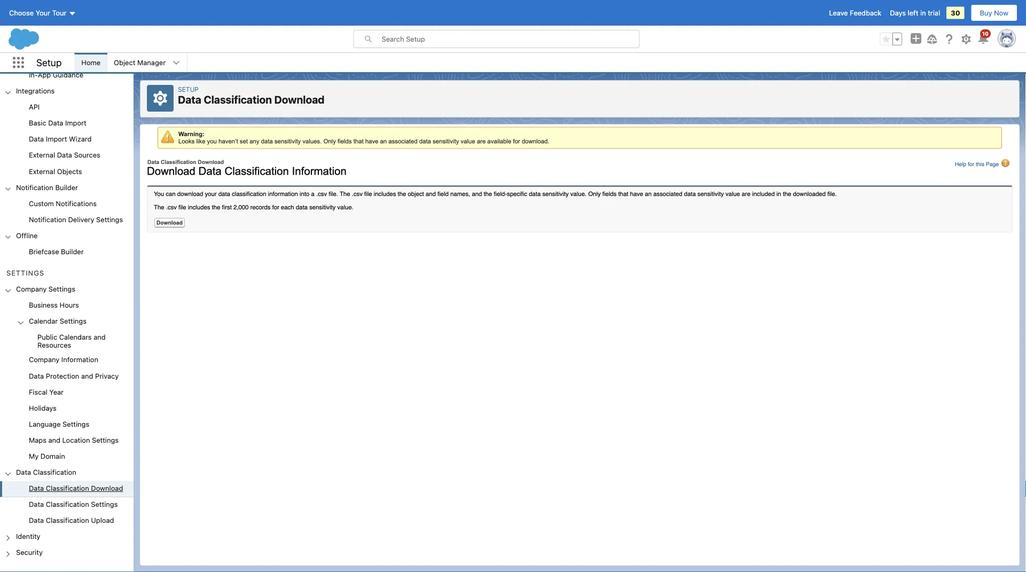 Task type: locate. For each thing, give the bounding box(es) containing it.
offline tree item
[[0, 228, 134, 261]]

download
[[274, 93, 325, 106], [91, 484, 123, 493]]

app
[[38, 71, 51, 79]]

0 vertical spatial setup
[[36, 57, 62, 68]]

days left in trial
[[890, 9, 940, 17]]

sources
[[74, 151, 100, 159]]

offline link
[[16, 232, 38, 241]]

integrations link
[[16, 87, 55, 97]]

external data sources link
[[29, 151, 100, 161]]

setup link
[[178, 85, 199, 93]]

guidance
[[53, 71, 83, 79]]

data classification download
[[29, 484, 123, 493]]

2 horizontal spatial and
[[94, 333, 106, 342]]

tour
[[52, 9, 67, 17]]

choose your tour
[[9, 9, 67, 17]]

security
[[16, 549, 43, 557]]

object
[[114, 59, 135, 67]]

0 vertical spatial notification
[[16, 183, 53, 191]]

holidays tree item
[[0, 401, 134, 417]]

company up business on the bottom
[[16, 285, 47, 293]]

data inside "company settings" tree item
[[29, 372, 44, 380]]

builder
[[55, 183, 78, 191], [61, 248, 84, 256]]

group containing custom notifications
[[0, 196, 134, 228]]

data import wizard
[[29, 135, 92, 143]]

10
[[982, 30, 989, 37]]

builder down objects
[[55, 183, 78, 191]]

language settings
[[29, 420, 89, 428]]

0 horizontal spatial download
[[91, 484, 123, 493]]

0 horizontal spatial setup
[[36, 57, 62, 68]]

notification
[[16, 183, 53, 191], [29, 216, 66, 224]]

1 vertical spatial external
[[29, 167, 55, 175]]

download inside tree item
[[91, 484, 123, 493]]

1 vertical spatial and
[[81, 372, 93, 380]]

calendar settings tree item
[[0, 314, 134, 353]]

and inside data protection and privacy link
[[81, 372, 93, 380]]

settings inside 'notification builder' tree item
[[96, 216, 123, 224]]

external for external data sources
[[29, 151, 55, 159]]

maps and location settings link
[[29, 436, 119, 446]]

builder for notification builder
[[55, 183, 78, 191]]

data for data classification
[[16, 468, 31, 476]]

0 vertical spatial company
[[16, 285, 47, 293]]

notification up 'custom'
[[16, 183, 53, 191]]

days
[[890, 9, 906, 17]]

company information link
[[29, 356, 98, 366]]

1 vertical spatial setup
[[178, 85, 199, 93]]

external objects link
[[29, 167, 82, 177]]

settings
[[96, 216, 123, 224], [6, 269, 44, 277], [49, 285, 75, 293], [60, 317, 87, 325], [63, 420, 89, 428], [92, 436, 119, 444], [91, 501, 118, 509]]

year
[[49, 388, 64, 396]]

holidays link
[[29, 404, 57, 414]]

data for data protection and privacy
[[29, 372, 44, 380]]

group for company settings
[[0, 298, 134, 465]]

1 horizontal spatial and
[[81, 372, 93, 380]]

and down language settings link
[[48, 436, 60, 444]]

group
[[880, 33, 902, 45], [0, 100, 134, 180], [0, 196, 134, 228], [0, 298, 134, 465], [0, 481, 134, 529]]

settings inside data classification tree item
[[91, 501, 118, 509]]

builder inside notification builder link
[[55, 183, 78, 191]]

external objects
[[29, 167, 82, 175]]

notification builder
[[16, 183, 78, 191]]

2 vertical spatial and
[[48, 436, 60, 444]]

calendar settings
[[29, 317, 87, 325]]

builder right "briefcase"
[[61, 248, 84, 256]]

holidays
[[29, 404, 57, 412]]

0 vertical spatial builder
[[55, 183, 78, 191]]

setup inside setup data classification download
[[178, 85, 199, 93]]

notification delivery settings link
[[29, 216, 123, 225]]

calendar settings link
[[29, 317, 87, 327]]

data classification settings
[[29, 501, 118, 509]]

settings up location
[[63, 420, 89, 428]]

0 vertical spatial download
[[274, 93, 325, 106]]

0 horizontal spatial and
[[48, 436, 60, 444]]

classification
[[204, 93, 272, 106], [33, 468, 76, 476], [46, 484, 89, 493], [46, 501, 89, 509], [46, 517, 89, 525]]

settings up hours at the bottom left
[[49, 285, 75, 293]]

notification for notification builder
[[16, 183, 53, 191]]

your
[[36, 9, 50, 17]]

data
[[178, 93, 201, 106], [48, 119, 63, 127], [29, 135, 44, 143], [57, 151, 72, 159], [29, 372, 44, 380], [16, 468, 31, 476], [29, 484, 44, 493], [29, 501, 44, 509], [29, 517, 44, 525]]

data classification upload link
[[29, 517, 114, 526]]

group containing business hours
[[0, 298, 134, 465]]

data inside setup data classification download
[[178, 93, 201, 106]]

location
[[62, 436, 90, 444]]

integrations
[[16, 87, 55, 95]]

group for data classification
[[0, 481, 134, 529]]

fiscal year
[[29, 388, 64, 396]]

data classification tree item
[[0, 465, 134, 529]]

1 horizontal spatial download
[[274, 93, 325, 106]]

information
[[61, 356, 98, 364]]

1 vertical spatial company
[[29, 356, 59, 364]]

briefcase builder
[[29, 248, 84, 256]]

import down basic data import link at the left top
[[46, 135, 67, 143]]

maps
[[29, 436, 46, 444]]

briefcase
[[29, 248, 59, 256]]

1 external from the top
[[29, 151, 55, 159]]

notification delivery settings
[[29, 216, 123, 224]]

external up notification builder
[[29, 167, 55, 175]]

company settings tree item
[[0, 282, 134, 465]]

data classification link
[[16, 468, 76, 478]]

import
[[65, 119, 86, 127], [46, 135, 67, 143]]

and for calendars
[[94, 333, 106, 342]]

upload
[[91, 517, 114, 525]]

external for external objects
[[29, 167, 55, 175]]

setup
[[36, 57, 62, 68], [178, 85, 199, 93]]

notification down 'custom'
[[29, 216, 66, 224]]

1 vertical spatial notification
[[29, 216, 66, 224]]

1 horizontal spatial setup
[[178, 85, 199, 93]]

Search Setup text field
[[382, 30, 639, 48]]

company down resources
[[29, 356, 59, 364]]

0 vertical spatial and
[[94, 333, 106, 342]]

and down the information
[[81, 372, 93, 380]]

company
[[16, 285, 47, 293], [29, 356, 59, 364]]

fiscal
[[29, 388, 47, 396]]

notification builder tree item
[[0, 180, 134, 228]]

1 vertical spatial import
[[46, 135, 67, 143]]

and inside public calendars and resources
[[94, 333, 106, 342]]

builder inside briefcase builder 'link'
[[61, 248, 84, 256]]

settings right 'delivery' at the top of the page
[[96, 216, 123, 224]]

1 vertical spatial download
[[91, 484, 123, 493]]

2 external from the top
[[29, 167, 55, 175]]

external
[[29, 151, 55, 159], [29, 167, 55, 175]]

external up external objects at top left
[[29, 151, 55, 159]]

and right calendars
[[94, 333, 106, 342]]

security link
[[16, 549, 43, 558]]

leave
[[829, 9, 848, 17]]

leave feedback
[[829, 9, 882, 17]]

group containing api
[[0, 100, 134, 180]]

1 vertical spatial builder
[[61, 248, 84, 256]]

business hours
[[29, 301, 79, 309]]

0 vertical spatial external
[[29, 151, 55, 159]]

group containing data classification download
[[0, 481, 134, 529]]

settings up upload
[[91, 501, 118, 509]]

feedback
[[850, 9, 882, 17]]

import up wizard
[[65, 119, 86, 127]]



Task type: vqa. For each thing, say whether or not it's contained in the screenshot.
new button
no



Task type: describe. For each thing, give the bounding box(es) containing it.
data protection and privacy link
[[29, 372, 119, 382]]

buy now button
[[971, 4, 1018, 21]]

object manager
[[114, 59, 166, 67]]

company settings
[[16, 285, 75, 293]]

manager
[[137, 59, 166, 67]]

data classification download tree item
[[0, 481, 134, 497]]

hours
[[60, 301, 79, 309]]

offline
[[16, 232, 38, 240]]

notification for notification delivery settings
[[29, 216, 66, 224]]

choose your tour button
[[9, 4, 77, 21]]

company settings link
[[16, 285, 75, 295]]

data classification settings link
[[29, 501, 118, 510]]

wizard
[[69, 135, 92, 143]]

basic data import link
[[29, 119, 86, 129]]

company for company settings
[[16, 285, 47, 293]]

basic data import
[[29, 119, 86, 127]]

identity
[[16, 533, 40, 541]]

company for company information
[[29, 356, 59, 364]]

object manager link
[[107, 53, 172, 72]]

leave feedback link
[[829, 9, 882, 17]]

custom notifications link
[[29, 199, 97, 209]]

30
[[951, 9, 960, 17]]

delivery
[[68, 216, 94, 224]]

data classification download link
[[29, 484, 123, 494]]

buy
[[980, 9, 992, 17]]

settings right location
[[92, 436, 119, 444]]

custom notifications
[[29, 199, 97, 208]]

briefcase builder link
[[29, 248, 84, 257]]

calendars
[[59, 333, 92, 342]]

group for notification builder
[[0, 196, 134, 228]]

business hours link
[[29, 301, 79, 311]]

data for data classification download
[[29, 484, 44, 493]]

buy now
[[980, 9, 1009, 17]]

download inside setup data classification download
[[274, 93, 325, 106]]

basic
[[29, 119, 46, 127]]

data classification
[[16, 468, 76, 476]]

data classification upload
[[29, 517, 114, 525]]

setup for setup data classification download
[[178, 85, 199, 93]]

in-
[[29, 71, 38, 79]]

language settings link
[[29, 420, 89, 430]]

settings up 'company settings'
[[6, 269, 44, 277]]

classification for settings
[[46, 501, 89, 509]]

in-app guidance
[[29, 71, 83, 79]]

in
[[921, 9, 926, 17]]

language
[[29, 420, 61, 428]]

setup data classification download
[[178, 85, 325, 106]]

company information
[[29, 356, 98, 364]]

objects
[[57, 167, 82, 175]]

group for integrations
[[0, 100, 134, 180]]

data for data classification settings
[[29, 501, 44, 509]]

home
[[81, 59, 101, 67]]

calendar
[[29, 317, 58, 325]]

my
[[29, 452, 39, 460]]

settings up calendars
[[60, 317, 87, 325]]

my domain link
[[29, 452, 65, 462]]

and inside the maps and location settings link
[[48, 436, 60, 444]]

and for protection
[[81, 372, 93, 380]]

data for data classification upload
[[29, 517, 44, 525]]

0 vertical spatial import
[[65, 119, 86, 127]]

my domain
[[29, 452, 65, 460]]

classification for upload
[[46, 517, 89, 525]]

choose
[[9, 9, 34, 17]]

custom
[[29, 199, 54, 208]]

privacy
[[95, 372, 119, 380]]

resources
[[37, 342, 71, 350]]

10 button
[[977, 29, 991, 45]]

integrations tree item
[[0, 84, 134, 180]]

business
[[29, 301, 58, 309]]

setup for setup
[[36, 57, 62, 68]]

data for data import wizard
[[29, 135, 44, 143]]

left
[[908, 9, 919, 17]]

api link
[[29, 103, 40, 113]]

home link
[[75, 53, 107, 72]]

domain
[[41, 452, 65, 460]]

public
[[37, 333, 57, 342]]

external data sources
[[29, 151, 100, 159]]

public calendars and resources link
[[37, 333, 134, 350]]

classification for download
[[46, 484, 89, 493]]

protection
[[46, 372, 79, 380]]

data protection and privacy
[[29, 372, 119, 380]]

classification inside setup data classification download
[[204, 93, 272, 106]]

builder for briefcase builder
[[61, 248, 84, 256]]

in-app guidance link
[[29, 71, 83, 81]]

maps and location settings
[[29, 436, 119, 444]]

now
[[994, 9, 1009, 17]]

fiscal year link
[[29, 388, 64, 398]]

identity link
[[16, 533, 40, 542]]

public calendars and resources
[[37, 333, 106, 350]]

api
[[29, 103, 40, 111]]



